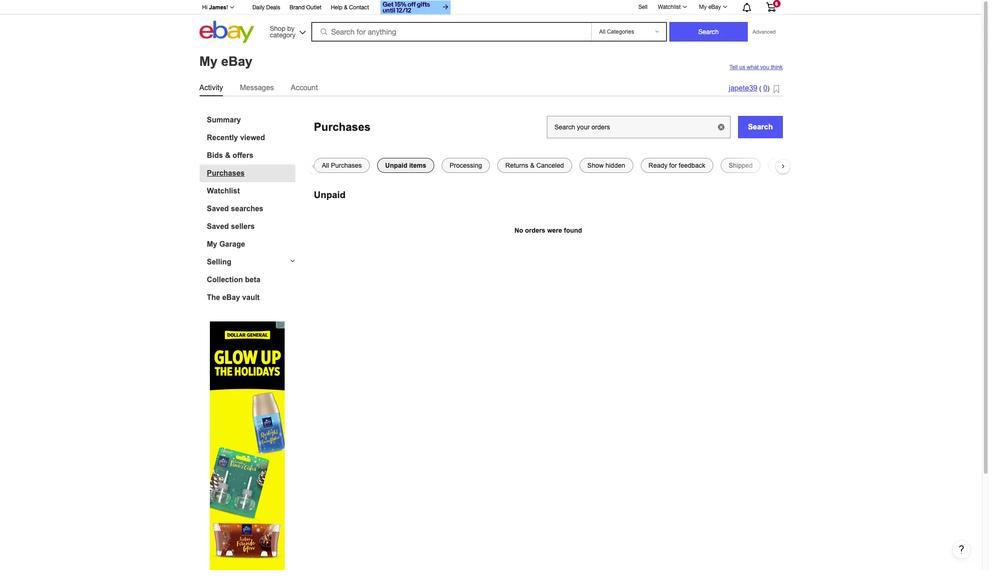 Task type: describe. For each thing, give the bounding box(es) containing it.
were
[[547, 226, 562, 234]]

daily
[[252, 4, 265, 11]]

1 vertical spatial ebay
[[221, 54, 252, 69]]

& for contact
[[344, 4, 348, 11]]

tell
[[729, 64, 738, 70]]

shop
[[270, 25, 285, 32]]

no
[[514, 226, 523, 234]]

collection beta
[[207, 276, 260, 283]]

us
[[739, 64, 745, 70]]

found
[[564, 226, 582, 234]]

0 vertical spatial purchases
[[314, 120, 371, 133]]

activity
[[199, 83, 223, 91]]

advertisement region
[[210, 321, 285, 570]]

saved sellers
[[207, 222, 255, 230]]

0 link
[[763, 84, 767, 92]]

sellers
[[231, 222, 255, 230]]

brand outlet
[[290, 4, 321, 11]]

6 link
[[760, 0, 781, 14]]

japete39 ( 0 )
[[729, 84, 770, 92]]

garage
[[219, 240, 245, 248]]

messages
[[240, 83, 274, 91]]

deals
[[266, 4, 280, 11]]

offers
[[233, 151, 253, 159]]

james
[[209, 4, 226, 11]]

sell
[[638, 4, 648, 10]]

shop by category button
[[266, 21, 308, 41]]

the ebay vault
[[207, 293, 260, 301]]

help
[[331, 4, 342, 11]]

hi james !
[[202, 4, 228, 11]]

my ebay link
[[694, 1, 731, 13]]

saved for saved sellers
[[207, 222, 229, 230]]

account navigation
[[197, 0, 783, 16]]

japete39 link
[[729, 84, 757, 92]]

what
[[747, 64, 759, 70]]

hi
[[202, 4, 207, 11]]

brand
[[290, 4, 305, 11]]

help & contact
[[331, 4, 369, 11]]

0 vertical spatial watchlist link
[[653, 1, 691, 13]]

shop by category
[[270, 25, 296, 39]]

my ebay inside "account" navigation
[[699, 4, 721, 10]]

vault
[[242, 293, 260, 301]]

beta
[[245, 276, 260, 283]]

think
[[771, 64, 783, 70]]

my garage
[[207, 240, 245, 248]]

recently
[[207, 133, 238, 141]]

daily deals
[[252, 4, 280, 11]]

1 vertical spatial my
[[199, 54, 218, 69]]

0
[[763, 84, 767, 92]]

the
[[207, 293, 220, 301]]

activity link
[[199, 82, 223, 94]]

brand outlet link
[[290, 3, 321, 13]]

none submit inside shop by category banner
[[669, 22, 748, 42]]

search button
[[738, 116, 783, 138]]

saved searches
[[207, 204, 263, 212]]

)
[[767, 85, 770, 92]]

!
[[226, 4, 228, 11]]

my for my garage link
[[207, 240, 217, 248]]

1 vertical spatial purchases
[[207, 169, 245, 177]]

tell us what you think link
[[729, 64, 783, 70]]

bids
[[207, 151, 223, 159]]

messages link
[[240, 82, 274, 94]]

category
[[270, 31, 296, 39]]



Task type: locate. For each thing, give the bounding box(es) containing it.
by
[[287, 25, 294, 32]]

help, opens dialogs image
[[957, 545, 966, 554]]

& for offers
[[225, 151, 231, 159]]

get an extra 15% off image
[[380, 0, 450, 14]]

watchlist for leftmost watchlist link
[[207, 187, 240, 195]]

& inside my ebay main content
[[225, 151, 231, 159]]

my ebay
[[699, 4, 721, 10], [199, 54, 252, 69]]

ebay for my ebay link
[[708, 4, 721, 10]]

1 vertical spatial saved
[[207, 222, 229, 230]]

0 horizontal spatial watchlist link
[[207, 187, 295, 195]]

collection beta link
[[207, 276, 295, 284]]

contact
[[349, 4, 369, 11]]

collection
[[207, 276, 243, 283]]

watchlist right the sell at the right
[[658, 4, 681, 10]]

saved
[[207, 204, 229, 212], [207, 222, 229, 230]]

0 horizontal spatial &
[[225, 151, 231, 159]]

2 saved from the top
[[207, 222, 229, 230]]

watchlist up 'saved searches'
[[207, 187, 240, 195]]

shop by category banner
[[197, 0, 783, 45]]

0 vertical spatial saved
[[207, 204, 229, 212]]

orders
[[525, 226, 545, 234]]

Search for anything text field
[[312, 23, 589, 41]]

search
[[748, 123, 773, 131]]

saved for saved searches
[[207, 204, 229, 212]]

& right help
[[344, 4, 348, 11]]

ebay
[[708, 4, 721, 10], [221, 54, 252, 69], [222, 293, 240, 301]]

1 horizontal spatial watchlist
[[658, 4, 681, 10]]

advanced link
[[748, 22, 780, 41]]

my ebay inside main content
[[199, 54, 252, 69]]

1 horizontal spatial &
[[344, 4, 348, 11]]

my
[[699, 4, 707, 10], [199, 54, 218, 69], [207, 240, 217, 248]]

selling button
[[199, 258, 295, 266]]

saved up saved sellers
[[207, 204, 229, 212]]

you
[[760, 64, 769, 70]]

2 vertical spatial my
[[207, 240, 217, 248]]

ebay inside "account" navigation
[[708, 4, 721, 10]]

saved sellers link
[[207, 222, 295, 231]]

sell link
[[634, 4, 652, 10]]

the ebay vault link
[[207, 293, 295, 302]]

watchlist for top watchlist link
[[658, 4, 681, 10]]

selling
[[207, 258, 231, 266]]

my inside "account" navigation
[[699, 4, 707, 10]]

1 horizontal spatial my ebay
[[699, 4, 721, 10]]

recently viewed
[[207, 133, 265, 141]]

0 horizontal spatial my ebay
[[199, 54, 252, 69]]

1 vertical spatial my ebay
[[199, 54, 252, 69]]

watchlist inside my ebay main content
[[207, 187, 240, 195]]

0 horizontal spatial purchases
[[207, 169, 245, 177]]

help & contact link
[[331, 3, 369, 13]]

purchases
[[314, 120, 371, 133], [207, 169, 245, 177]]

account
[[291, 83, 318, 91]]

bids & offers
[[207, 151, 253, 159]]

saved searches link
[[207, 204, 295, 213]]

& inside "account" navigation
[[344, 4, 348, 11]]

summary
[[207, 116, 241, 124]]

account link
[[291, 82, 318, 94]]

6
[[775, 1, 778, 7]]

outlet
[[306, 4, 321, 11]]

advanced
[[753, 29, 776, 35]]

unpaid
[[314, 190, 346, 200]]

0 vertical spatial &
[[344, 4, 348, 11]]

& right bids
[[225, 151, 231, 159]]

daily deals link
[[252, 3, 280, 13]]

watchlist link
[[653, 1, 691, 13], [207, 187, 295, 195]]

0 vertical spatial my ebay
[[699, 4, 721, 10]]

(
[[759, 85, 761, 92]]

2 vertical spatial ebay
[[222, 293, 240, 301]]

my ebay main content
[[4, 45, 978, 570]]

summary link
[[207, 116, 295, 124]]

watchlist link up saved searches link
[[207, 187, 295, 195]]

no orders were found
[[514, 226, 582, 234]]

1 horizontal spatial watchlist link
[[653, 1, 691, 13]]

0 vertical spatial ebay
[[708, 4, 721, 10]]

viewed
[[240, 133, 265, 141]]

tell us what you think
[[729, 64, 783, 70]]

saved up my garage
[[207, 222, 229, 230]]

make this page your my ebay homepage image
[[773, 85, 779, 94]]

1 saved from the top
[[207, 204, 229, 212]]

0 vertical spatial my
[[699, 4, 707, 10]]

watchlist inside "account" navigation
[[658, 4, 681, 10]]

bids & offers link
[[207, 151, 295, 160]]

1 horizontal spatial purchases
[[314, 120, 371, 133]]

my for my ebay link
[[699, 4, 707, 10]]

&
[[344, 4, 348, 11], [225, 151, 231, 159]]

ebay for the ebay vault link
[[222, 293, 240, 301]]

0 horizontal spatial watchlist
[[207, 187, 240, 195]]

0 vertical spatial watchlist
[[658, 4, 681, 10]]

recently viewed link
[[207, 133, 295, 142]]

1 vertical spatial &
[[225, 151, 231, 159]]

purchases link
[[207, 169, 295, 177]]

None submit
[[669, 22, 748, 42]]

1 vertical spatial watchlist
[[207, 187, 240, 195]]

None text field
[[547, 116, 731, 138]]

my garage link
[[207, 240, 295, 248]]

none text field inside my ebay main content
[[547, 116, 731, 138]]

watchlist link right the sell at the right
[[653, 1, 691, 13]]

watchlist
[[658, 4, 681, 10], [207, 187, 240, 195]]

1 vertical spatial watchlist link
[[207, 187, 295, 195]]

searches
[[231, 204, 263, 212]]

japete39
[[729, 84, 757, 92]]



Task type: vqa. For each thing, say whether or not it's contained in the screenshot.
No orders were found
yes



